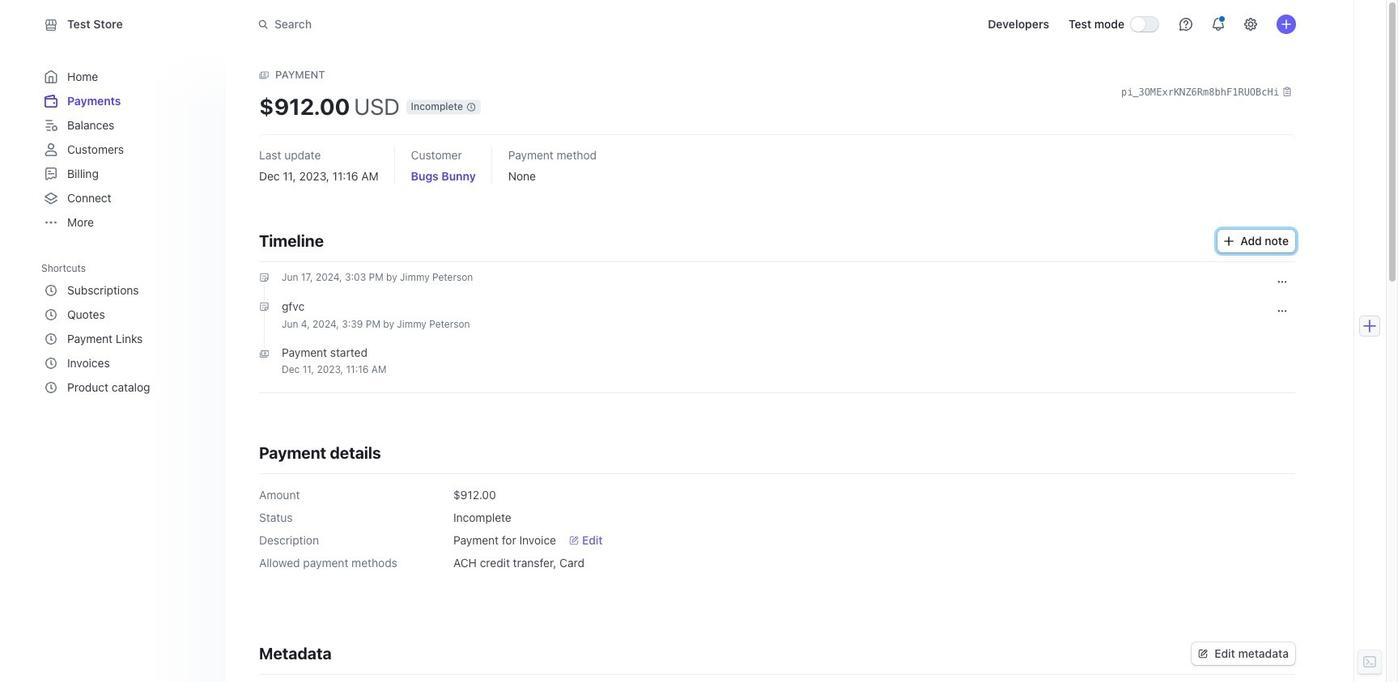Task type: describe. For each thing, give the bounding box(es) containing it.
notifications image
[[1212, 18, 1225, 31]]

Search text field
[[249, 9, 705, 39]]

1 shortcuts element from the top
[[41, 257, 213, 400]]

Test mode checkbox
[[1131, 17, 1159, 32]]

core navigation links element
[[41, 65, 210, 235]]

0 vertical spatial svg image
[[1224, 236, 1234, 246]]

1 vertical spatial svg image
[[1198, 649, 1208, 659]]

1 horizontal spatial svg image
[[1278, 277, 1287, 287]]

help image
[[1180, 18, 1193, 31]]



Task type: locate. For each thing, give the bounding box(es) containing it.
shortcuts element
[[41, 257, 213, 400], [41, 278, 210, 400]]

0 horizontal spatial svg image
[[1198, 649, 1208, 659]]

manage shortcuts image
[[197, 263, 206, 273]]

0 vertical spatial svg image
[[1278, 306, 1287, 316]]

0 horizontal spatial svg image
[[1224, 236, 1234, 246]]

svg image
[[1224, 236, 1234, 246], [1278, 277, 1287, 287]]

settings image
[[1244, 18, 1257, 31]]

1 vertical spatial svg image
[[1278, 277, 1287, 287]]

None search field
[[249, 9, 705, 39]]

svg image
[[1278, 306, 1287, 316], [1198, 649, 1208, 659]]

1 horizontal spatial svg image
[[1278, 306, 1287, 316]]

2 shortcuts element from the top
[[41, 278, 210, 400]]



Task type: vqa. For each thing, say whether or not it's contained in the screenshot.
Test mode CHECKBOX
yes



